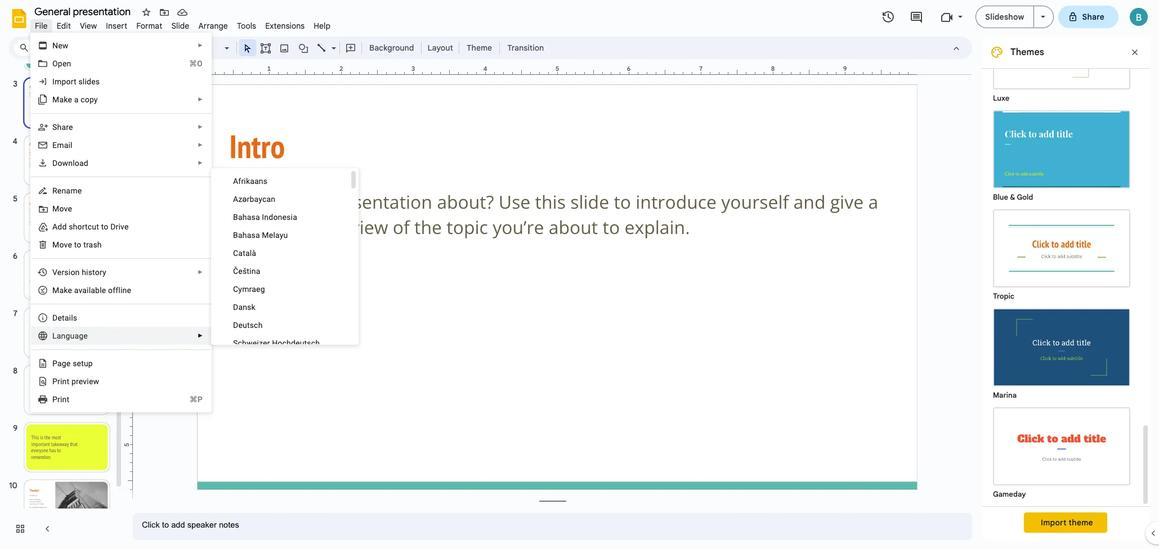 Task type: vqa. For each thing, say whether or not it's contained in the screenshot.


Task type: describe. For each thing, give the bounding box(es) containing it.
hochdeutsch
[[272, 339, 320, 348]]

extensions
[[265, 21, 305, 31]]

p rint
[[52, 395, 69, 404]]

insert
[[106, 21, 127, 31]]

ma
[[52, 286, 64, 295]]

schweizer
[[233, 339, 270, 348]]

mail
[[57, 141, 72, 150]]

Marina radio
[[988, 303, 1137, 402]]

Star checkbox
[[139, 5, 154, 20]]

share s element
[[52, 123, 76, 132]]

Zoom field
[[190, 40, 234, 56]]

n
[[52, 41, 58, 50]]

make available offline k element
[[52, 286, 135, 295]]

file menu item
[[30, 19, 52, 33]]

import slides z element
[[52, 77, 103, 86]]

background button
[[364, 39, 419, 56]]

g
[[62, 359, 66, 368]]

make
[[52, 95, 72, 104]]

slideshow button
[[976, 6, 1035, 28]]

afrikaans
[[233, 177, 268, 186]]

theme button
[[462, 39, 497, 56]]

language l element
[[52, 332, 91, 341]]

add shortcut to drive , element
[[52, 223, 132, 232]]

add shortcut to drive
[[52, 223, 129, 232]]

bahasa for bahasa indonesia
[[233, 213, 260, 222]]

Tropic radio
[[988, 204, 1137, 303]]

extensions menu item
[[261, 19, 309, 33]]

import theme button
[[1025, 513, 1108, 533]]

pen
[[58, 59, 71, 68]]

⌘p
[[190, 395, 203, 404]]

► for n ew
[[198, 42, 203, 48]]

move m element
[[52, 204, 76, 213]]

⌘p element
[[176, 394, 203, 406]]

bahasa indonesia
[[233, 213, 297, 222]]

Blue & Gold radio
[[988, 105, 1137, 204]]

share
[[1083, 12, 1105, 22]]

background
[[370, 43, 414, 53]]

version
[[52, 268, 80, 277]]

e for k
[[68, 286, 72, 295]]

move to trash t element
[[52, 241, 105, 250]]

Menus field
[[14, 40, 70, 56]]

slide menu item
[[167, 19, 194, 33]]

&
[[1011, 193, 1016, 202]]

available
[[74, 286, 106, 295]]

pa
[[52, 359, 62, 368]]

ename
[[57, 186, 82, 195]]

o
[[77, 241, 81, 250]]

setup
[[73, 359, 93, 368]]

arrange
[[199, 21, 228, 31]]

r
[[52, 186, 57, 195]]

edit menu item
[[52, 19, 75, 33]]

view menu item
[[75, 19, 102, 33]]

Luxe radio
[[988, 6, 1137, 105]]

d
[[52, 159, 58, 168]]

new n element
[[52, 41, 72, 50]]

print
[[52, 377, 69, 386]]

layout
[[428, 43, 453, 53]]

transition button
[[503, 39, 549, 56]]

shape image
[[297, 40, 310, 56]]

luxe
[[994, 94, 1010, 103]]

themes section
[[982, 0, 1151, 541]]

slides
[[79, 77, 100, 86]]

n ew
[[52, 41, 68, 50]]

import theme
[[1042, 518, 1094, 528]]

► for l anguage
[[198, 333, 203, 339]]

s
[[52, 123, 57, 132]]

theme
[[467, 43, 492, 53]]

bahasa melayu
[[233, 231, 288, 240]]

azərbaycan
[[233, 195, 276, 204]]

c
[[81, 95, 85, 104]]

details
[[52, 314, 77, 323]]

insert menu item
[[102, 19, 132, 33]]

add
[[52, 223, 67, 232]]

► for e mail
[[198, 142, 203, 148]]

version history h element
[[52, 268, 110, 277]]

open o element
[[52, 59, 75, 68]]

slide
[[171, 21, 189, 31]]

themes application
[[0, 0, 1160, 550]]

indonesia
[[262, 213, 297, 222]]

details b element
[[52, 314, 81, 323]]

ove
[[59, 204, 72, 213]]

file
[[35, 21, 48, 31]]

o
[[52, 59, 58, 68]]

opy
[[85, 95, 98, 104]]

Rename text field
[[30, 5, 137, 18]]

Gameday radio
[[988, 402, 1137, 501]]

move
[[52, 241, 72, 250]]

offline
[[108, 286, 131, 295]]

trash
[[83, 241, 102, 250]]

to
[[101, 223, 108, 232]]

⌘o element
[[176, 58, 203, 69]]

theme
[[1069, 518, 1094, 528]]

blue & gold
[[994, 193, 1034, 202]]

import slides
[[52, 77, 100, 86]]

menu containing n
[[30, 33, 212, 413]]

drive
[[110, 223, 129, 232]]

menu bar inside "menu bar" banner
[[30, 15, 335, 33]]

ownload
[[58, 159, 88, 168]]

import for import theme
[[1042, 518, 1067, 528]]

email e element
[[52, 141, 76, 150]]

tools menu item
[[233, 19, 261, 33]]



Task type: locate. For each thing, give the bounding box(es) containing it.
čeština
[[233, 267, 261, 276]]

m ove
[[52, 204, 72, 213]]

edit
[[57, 21, 71, 31]]

menu containing afrikaans
[[211, 168, 359, 353]]

blue
[[994, 193, 1009, 202]]

m
[[52, 204, 59, 213]]

0 vertical spatial bahasa
[[233, 213, 260, 222]]

⌘o
[[189, 59, 203, 68]]

0 vertical spatial import
[[52, 77, 76, 86]]

1 vertical spatial import
[[1042, 518, 1067, 528]]

themes
[[1011, 47, 1045, 58]]

istory
[[86, 268, 106, 277]]

► for s hare
[[198, 124, 203, 130]]

pre
[[71, 377, 83, 386]]

bahasa up català
[[233, 231, 260, 240]]

1 ► from the top
[[198, 42, 203, 48]]

bahasa for bahasa melayu
[[233, 231, 260, 240]]

e for g
[[66, 359, 71, 368]]

tools
[[237, 21, 256, 31]]

menu bar banner
[[0, 0, 1160, 550]]

bahasa
[[233, 213, 260, 222], [233, 231, 260, 240]]

pa g e setup
[[52, 359, 93, 368]]

layout button
[[424, 39, 457, 56]]

Zoom text field
[[192, 40, 223, 56]]

e mail
[[52, 141, 72, 150]]

► for d ownload
[[198, 160, 203, 166]]

print pre v iew
[[52, 377, 99, 386]]

melayu
[[262, 231, 288, 240]]

h
[[82, 268, 86, 277]]

cymraeg
[[233, 285, 265, 294]]

import left the 'theme'
[[1042, 518, 1067, 528]]

hare
[[57, 123, 73, 132]]

arrange menu item
[[194, 19, 233, 33]]

p
[[52, 395, 57, 404]]

menu bar
[[30, 15, 335, 33]]

make a c opy
[[52, 95, 98, 104]]

e right ma
[[68, 286, 72, 295]]

1 vertical spatial bahasa
[[233, 231, 260, 240]]

ew
[[58, 41, 68, 50]]

deutsch
[[233, 321, 263, 330]]

import down pen
[[52, 77, 76, 86]]

ma k e available offline
[[52, 286, 131, 295]]

menu
[[30, 33, 212, 413], [211, 168, 359, 353]]

menu bar containing file
[[30, 15, 335, 33]]

help
[[314, 21, 331, 31]]

insert image image
[[278, 40, 291, 56]]

l anguage
[[52, 332, 88, 341]]

l
[[52, 332, 57, 341]]

4 ► from the top
[[198, 142, 203, 148]]

version h istory
[[52, 268, 106, 277]]

v
[[83, 377, 87, 386]]

e
[[52, 141, 57, 150]]

format
[[136, 21, 162, 31]]

o pen
[[52, 59, 71, 68]]

6 ► from the top
[[198, 269, 203, 275]]

move t o trash
[[52, 241, 102, 250]]

s hare
[[52, 123, 73, 132]]

7 ► from the top
[[198, 333, 203, 339]]

d ownload
[[52, 159, 88, 168]]

dansk
[[233, 303, 256, 312]]

format menu item
[[132, 19, 167, 33]]

català
[[233, 249, 256, 258]]

k
[[64, 286, 68, 295]]

rint
[[57, 395, 69, 404]]

schweizer hochdeutsch
[[233, 339, 320, 348]]

anguage
[[57, 332, 88, 341]]

marina
[[994, 391, 1017, 401]]

tropic
[[994, 292, 1015, 301]]

1 bahasa from the top
[[233, 213, 260, 222]]

gameday
[[994, 490, 1027, 500]]

r ename
[[52, 186, 82, 195]]

► for opy
[[198, 96, 203, 103]]

main toolbar
[[70, 39, 550, 56]]

share button
[[1059, 6, 1119, 28]]

► for istory
[[198, 269, 203, 275]]

import inside button
[[1042, 518, 1067, 528]]

slideshow
[[986, 12, 1025, 22]]

make a copy c element
[[52, 95, 101, 104]]

5 ► from the top
[[198, 160, 203, 166]]

option group containing luxe
[[982, 0, 1142, 507]]

►
[[198, 42, 203, 48], [198, 96, 203, 103], [198, 124, 203, 130], [198, 142, 203, 148], [198, 160, 203, 166], [198, 269, 203, 275], [198, 333, 203, 339]]

0 vertical spatial e
[[68, 286, 72, 295]]

download d element
[[52, 159, 92, 168]]

iew
[[87, 377, 99, 386]]

gold
[[1018, 193, 1034, 202]]

navigation
[[0, 0, 124, 550]]

view
[[80, 21, 97, 31]]

print preview v element
[[52, 377, 103, 386]]

import for import slides
[[52, 77, 76, 86]]

presentation options image
[[1041, 16, 1046, 18]]

e right "pa"
[[66, 359, 71, 368]]

2 bahasa from the top
[[233, 231, 260, 240]]

page setup g element
[[52, 359, 96, 368]]

1 vertical spatial e
[[66, 359, 71, 368]]

2 ► from the top
[[198, 96, 203, 103]]

3 ► from the top
[[198, 124, 203, 130]]

rename r element
[[52, 186, 85, 195]]

print p element
[[52, 395, 73, 404]]

1 horizontal spatial import
[[1042, 518, 1067, 528]]

help menu item
[[309, 19, 335, 33]]

option group inside themes section
[[982, 0, 1142, 507]]

a
[[74, 95, 79, 104]]

bahasa down azərbaycan
[[233, 213, 260, 222]]

option group
[[982, 0, 1142, 507]]

t
[[74, 241, 77, 250]]

0 horizontal spatial import
[[52, 77, 76, 86]]



